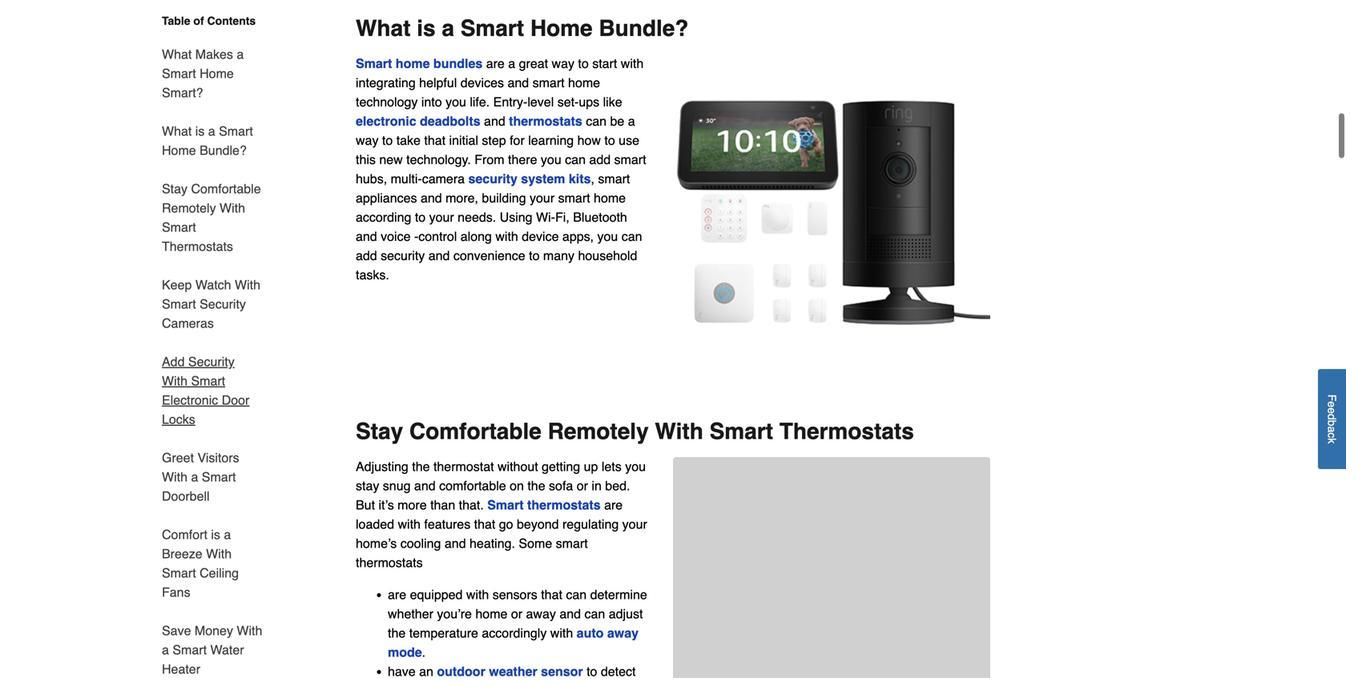 Task type: describe. For each thing, give the bounding box(es) containing it.
cooling
[[400, 537, 441, 551]]

or inside are equipped with sensors that can determine whether you're home or away and can adjust the temperature accordingly with
[[511, 607, 522, 622]]

apps,
[[562, 229, 594, 244]]

in
[[592, 479, 602, 494]]

makes
[[195, 47, 233, 62]]

is for comfort is a breeze with smart ceiling fans link
[[211, 528, 220, 542]]

watch
[[195, 278, 231, 292]]

like
[[603, 94, 622, 109]]

add inside , smart appliances and more, building your smart home according to your needs. using wi-fi, bluetooth and voice -control along with device apps, you can add security and convenience to many household tasks.
[[356, 248, 377, 263]]

stay
[[356, 479, 379, 494]]

and down camera
[[421, 191, 442, 205]]

,
[[591, 171, 594, 186]]

1 vertical spatial thermostats
[[779, 419, 914, 445]]

auto away mode
[[388, 626, 639, 660]]

that for features
[[474, 517, 495, 532]]

wi-
[[536, 210, 555, 225]]

along
[[460, 229, 492, 244]]

it's
[[379, 498, 394, 513]]

take
[[396, 133, 421, 148]]

smart inside "link"
[[162, 220, 196, 235]]

are for helpful
[[486, 56, 505, 71]]

new
[[379, 152, 403, 167]]

lets
[[602, 460, 622, 474]]

table of contents element
[[143, 13, 263, 679]]

0 vertical spatial your
[[530, 191, 555, 205]]

adjust
[[609, 607, 643, 622]]

snug
[[383, 479, 411, 494]]

home's
[[356, 537, 397, 551]]

comfortable inside the stay comfortable remotely with smart thermostats
[[191, 181, 261, 196]]

2 horizontal spatial is
[[417, 15, 436, 41]]

0 vertical spatial bundle?
[[599, 15, 689, 41]]

1 vertical spatial stay comfortable remotely with smart thermostats
[[356, 419, 914, 445]]

, smart appliances and more, building your smart home according to your needs. using wi-fi, bluetooth and voice -control along with device apps, you can add security and convenience to many household tasks.
[[356, 171, 642, 282]]

thermostat
[[433, 460, 494, 474]]

can be a way to take that initial step for learning how to use this new technology. from there you can add smart hubs, multi-camera
[[356, 114, 646, 186]]

devices
[[461, 75, 504, 90]]

to down device
[[529, 248, 540, 263]]

1 vertical spatial remotely
[[548, 419, 649, 445]]

your inside are loaded with features that go beyond regulating your home's cooling and heating. some smart thermostats
[[622, 517, 647, 532]]

for
[[510, 133, 525, 148]]

and down the 'according'
[[356, 229, 377, 244]]

are for your
[[604, 498, 623, 513]]

equipped
[[410, 588, 463, 603]]

without
[[498, 460, 538, 474]]

technology.
[[406, 152, 471, 167]]

use
[[619, 133, 639, 148]]

entry-
[[493, 94, 527, 109]]

what for 'what makes a smart home smart?' link
[[162, 47, 192, 62]]

multi-
[[391, 171, 422, 186]]

control
[[418, 229, 457, 244]]

save
[[162, 624, 191, 639]]

smart?
[[162, 85, 203, 100]]

bundle? inside "what is a smart home bundle?"
[[200, 143, 247, 158]]

bed.
[[605, 479, 630, 494]]

0 vertical spatial what
[[356, 15, 411, 41]]

keep
[[162, 278, 192, 292]]

and inside adjusting the thermostat without getting up lets you stay snug and comfortable on the sofa or in bed. but it's more than that.
[[414, 479, 436, 494]]

save money with a smart water heater link
[[162, 612, 263, 679]]

.
[[422, 646, 426, 660]]

appliances
[[356, 191, 417, 205]]

home inside are equipped with sensors that can determine whether you're home or away and can adjust the temperature accordingly with
[[475, 607, 507, 622]]

a inside button
[[1326, 427, 1338, 433]]

1 vertical spatial thermostats
[[527, 498, 601, 513]]

heater
[[162, 662, 200, 677]]

thermostats inside the stay comfortable remotely with smart thermostats
[[162, 239, 233, 254]]

device
[[522, 229, 559, 244]]

household
[[578, 248, 637, 263]]

away inside are equipped with sensors that can determine whether you're home or away and can adjust the temperature accordingly with
[[526, 607, 556, 622]]

1 horizontal spatial the
[[412, 460, 430, 474]]

you're
[[437, 607, 472, 622]]

a up bundles
[[442, 15, 454, 41]]

that for sensors
[[541, 588, 562, 603]]

system
[[521, 171, 565, 186]]

0 vertical spatial home
[[530, 15, 593, 41]]

smart home bundles link
[[356, 56, 483, 71]]

stay inside "link"
[[162, 181, 187, 196]]

comfort is a breeze with smart ceiling fans link
[[162, 516, 263, 612]]

with inside save money with a smart water heater
[[237, 624, 262, 639]]

smart home bundles
[[356, 56, 483, 71]]

what makes a smart home smart? link
[[162, 35, 263, 112]]

home for what is a smart home bundle? link at the top left of the page
[[162, 143, 196, 158]]

1 vertical spatial your
[[429, 210, 454, 225]]

c
[[1326, 433, 1338, 439]]

you inside "are a great way to start with integrating helpful devices and smart home technology into you life. entry-level set-ups like electronic deadbolts and thermostats"
[[446, 94, 466, 109]]

d
[[1326, 414, 1338, 420]]

home up helpful at the top left of the page
[[396, 56, 430, 71]]

learning
[[528, 133, 574, 148]]

smart inside can be a way to take that initial step for learning how to use this new technology. from there you can add smart hubs, multi-camera
[[614, 152, 646, 167]]

comfort
[[162, 528, 207, 542]]

ceiling
[[200, 566, 239, 581]]

smart inside save money with a smart water heater
[[173, 643, 207, 658]]

smart inside add security with smart electronic door locks
[[191, 374, 225, 389]]

heating.
[[470, 537, 515, 551]]

contents
[[207, 14, 256, 27]]

home inside "are a great way to start with integrating helpful devices and smart home technology into you life. entry-level set-ups like electronic deadbolts and thermostats"
[[568, 75, 600, 90]]

stay comfortable remotely with smart thermostats link
[[162, 170, 263, 266]]

voice
[[381, 229, 411, 244]]

a inside can be a way to take that initial step for learning how to use this new technology. from there you can add smart hubs, multi-camera
[[628, 114, 635, 128]]

smart inside "are a great way to start with integrating helpful devices and smart home technology into you life. entry-level set-ups like electronic deadbolts and thermostats"
[[532, 75, 565, 90]]

fans
[[162, 585, 190, 600]]

0 vertical spatial what is a smart home bundle?
[[356, 15, 689, 41]]

regulating
[[562, 517, 619, 532]]

with left auto
[[550, 626, 573, 641]]

using
[[500, 210, 532, 225]]

beyond
[[517, 517, 559, 532]]

to down electronic
[[382, 133, 393, 148]]

with inside "are a great way to start with integrating helpful devices and smart home technology into you life. entry-level set-ups like electronic deadbolts and thermostats"
[[621, 56, 644, 71]]

level
[[527, 94, 554, 109]]

a inside "what is a smart home bundle?"
[[208, 124, 215, 139]]

keep watch with smart security cameras link
[[162, 266, 263, 343]]

adjusting the thermostat without getting up lets you stay snug and comfortable on the sofa or in bed. but it's more than that.
[[356, 460, 646, 513]]

locks
[[162, 412, 195, 427]]

1 e from the top
[[1326, 402, 1338, 408]]

add security with smart electronic door locks link
[[162, 343, 263, 439]]

that inside can be a way to take that initial step for learning how to use this new technology. from there you can add smart hubs, multi-camera
[[424, 133, 446, 148]]

a inside what makes a smart home smart?
[[237, 47, 244, 62]]

smart inside are loaded with features that go beyond regulating your home's cooling and heating. some smart thermostats
[[556, 537, 588, 551]]

from
[[475, 152, 504, 167]]

home for 'what makes a smart home smart?' link
[[200, 66, 234, 81]]

according
[[356, 210, 411, 225]]

f e e d b a c k button
[[1318, 369, 1346, 470]]

smart inside comfort is a breeze with smart ceiling fans
[[162, 566, 196, 581]]

are loaded with features that go beyond regulating your home's cooling and heating. some smart thermostats
[[356, 498, 647, 571]]

greet visitors with a smart doorbell
[[162, 451, 239, 504]]

integrating
[[356, 75, 416, 90]]

1 horizontal spatial stay
[[356, 419, 403, 445]]

water
[[210, 643, 244, 658]]

k
[[1326, 439, 1338, 444]]

needs.
[[458, 210, 496, 225]]

helpful
[[419, 75, 457, 90]]

comfortable
[[439, 479, 506, 494]]

some
[[519, 537, 552, 551]]

and up step at the top of the page
[[484, 114, 505, 128]]

auto away mode link
[[388, 626, 639, 660]]

-
[[414, 229, 418, 244]]

security system kits link
[[468, 171, 591, 186]]



Task type: vqa. For each thing, say whether or not it's contained in the screenshot.
Sentiment
no



Task type: locate. For each thing, give the bounding box(es) containing it.
security right add
[[188, 355, 235, 369]]

are inside "are a great way to start with integrating helpful devices and smart home technology into you life. entry-level set-ups like electronic deadbolts and thermostats"
[[486, 56, 505, 71]]

smart down 'use'
[[614, 152, 646, 167]]

a right makes
[[237, 47, 244, 62]]

thermostats down level
[[509, 114, 582, 128]]

to up -
[[415, 210, 426, 225]]

0 horizontal spatial home
[[162, 143, 196, 158]]

hubs,
[[356, 171, 387, 186]]

0 horizontal spatial is
[[195, 124, 205, 139]]

1 horizontal spatial what is a smart home bundle?
[[356, 15, 689, 41]]

you right lets
[[625, 460, 646, 474]]

and inside are loaded with features that go beyond regulating your home's cooling and heating. some smart thermostats
[[445, 537, 466, 551]]

0 vertical spatial add
[[589, 152, 611, 167]]

0 horizontal spatial what is a smart home bundle?
[[162, 124, 253, 158]]

1 horizontal spatial thermostats
[[779, 419, 914, 445]]

security down watch
[[200, 297, 246, 312]]

1 horizontal spatial remotely
[[548, 419, 649, 445]]

is inside comfort is a breeze with smart ceiling fans
[[211, 528, 220, 542]]

your down system
[[530, 191, 555, 205]]

0 horizontal spatial security
[[381, 248, 425, 263]]

a down 'what makes a smart home smart?' link
[[208, 124, 215, 139]]

with up you're
[[466, 588, 489, 603]]

0 vertical spatial that
[[424, 133, 446, 148]]

is
[[417, 15, 436, 41], [195, 124, 205, 139], [211, 528, 220, 542]]

breeze
[[162, 547, 202, 562]]

way for start
[[552, 56, 574, 71]]

comfortable down what is a smart home bundle? link at the top left of the page
[[191, 181, 261, 196]]

bluetooth
[[573, 210, 627, 225]]

stay comfortable remotely with smart thermostats up lets
[[356, 419, 914, 445]]

security inside add security with smart electronic door locks
[[188, 355, 235, 369]]

0 vertical spatial thermostats
[[509, 114, 582, 128]]

home up bluetooth
[[594, 191, 626, 205]]

1 vertical spatial away
[[607, 626, 639, 641]]

0 horizontal spatial or
[[511, 607, 522, 622]]

door
[[222, 393, 249, 408]]

remotely down what is a smart home bundle? link at the top left of the page
[[162, 201, 216, 216]]

1 vertical spatial comfortable
[[409, 419, 541, 445]]

security system kits
[[468, 171, 591, 186]]

you up deadbolts
[[446, 94, 466, 109]]

smart right ,
[[598, 171, 630, 186]]

security inside keep watch with smart security cameras
[[200, 297, 246, 312]]

1 horizontal spatial that
[[474, 517, 495, 532]]

2 vertical spatial that
[[541, 588, 562, 603]]

a down save
[[162, 643, 169, 658]]

how
[[577, 133, 601, 148]]

0 horizontal spatial add
[[356, 248, 377, 263]]

is inside "what is a smart home bundle?"
[[195, 124, 205, 139]]

doorbell
[[162, 489, 210, 504]]

1 horizontal spatial or
[[577, 479, 588, 494]]

be
[[610, 114, 624, 128]]

that right sensors
[[541, 588, 562, 603]]

you down learning
[[541, 152, 561, 167]]

way inside "are a great way to start with integrating helpful devices and smart home technology into you life. entry-level set-ups like electronic deadbolts and thermostats"
[[552, 56, 574, 71]]

0 horizontal spatial comfortable
[[191, 181, 261, 196]]

remotely inside "link"
[[162, 201, 216, 216]]

1 vertical spatial the
[[527, 479, 545, 494]]

what down smart?
[[162, 124, 192, 139]]

smart
[[532, 75, 565, 90], [614, 152, 646, 167], [598, 171, 630, 186], [558, 191, 590, 205], [556, 537, 588, 551]]

stay comfortable remotely with smart thermostats
[[162, 181, 261, 254], [356, 419, 914, 445]]

e up the d
[[1326, 402, 1338, 408]]

way right great
[[552, 56, 574, 71]]

temperature
[[409, 626, 478, 641]]

thermostats inside are loaded with features that go beyond regulating your home's cooling and heating. some smart thermostats
[[356, 556, 423, 571]]

deadbolts
[[420, 114, 480, 128]]

bundle? up start
[[599, 15, 689, 41]]

0 vertical spatial comfortable
[[191, 181, 261, 196]]

add up ,
[[589, 152, 611, 167]]

and up more
[[414, 479, 436, 494]]

start
[[592, 56, 617, 71]]

stay comfortable remotely with smart thermostats inside stay comfortable remotely with smart thermostats "link"
[[162, 181, 261, 254]]

with down using
[[495, 229, 518, 244]]

smart inside greet visitors with a smart doorbell
[[202, 470, 236, 485]]

into
[[421, 94, 442, 109]]

way for take
[[356, 133, 379, 148]]

0 vertical spatial stay
[[162, 181, 187, 196]]

bundle? up stay comfortable remotely with smart thermostats "link"
[[200, 143, 247, 158]]

that inside are loaded with features that go beyond regulating your home's cooling and heating. some smart thermostats
[[474, 517, 495, 532]]

is for what is a smart home bundle? link at the top left of the page
[[195, 124, 205, 139]]

1 vertical spatial are
[[604, 498, 623, 513]]

with inside add security with smart electronic door locks
[[162, 374, 187, 389]]

smart
[[460, 15, 524, 41], [356, 56, 392, 71], [162, 66, 196, 81], [219, 124, 253, 139], [162, 220, 196, 235], [162, 297, 196, 312], [191, 374, 225, 389], [710, 419, 773, 445], [202, 470, 236, 485], [487, 498, 524, 513], [162, 566, 196, 581], [173, 643, 207, 658]]

what is a smart home bundle? up great
[[356, 15, 689, 41]]

home down makes
[[200, 66, 234, 81]]

are up whether on the bottom left of the page
[[388, 588, 406, 603]]

0 vertical spatial are
[[486, 56, 505, 71]]

with inside keep watch with smart security cameras
[[235, 278, 260, 292]]

home down smart?
[[162, 143, 196, 158]]

sofa
[[549, 479, 573, 494]]

electronic
[[356, 114, 416, 128]]

0 vertical spatial is
[[417, 15, 436, 41]]

more,
[[446, 191, 478, 205]]

kits
[[569, 171, 591, 186]]

smart up level
[[532, 75, 565, 90]]

your up control
[[429, 210, 454, 225]]

accordingly
[[482, 626, 547, 641]]

0 vertical spatial thermostats
[[162, 239, 233, 254]]

to inside "are a great way to start with integrating helpful devices and smart home technology into you life. entry-level set-ups like electronic deadbolts and thermostats"
[[578, 56, 589, 71]]

smart down kits
[[558, 191, 590, 205]]

0 vertical spatial or
[[577, 479, 588, 494]]

add inside can be a way to take that initial step for learning how to use this new technology. from there you can add smart hubs, multi-camera
[[589, 152, 611, 167]]

the right adjusting
[[412, 460, 430, 474]]

2 horizontal spatial that
[[541, 588, 562, 603]]

a inside save money with a smart water heater
[[162, 643, 169, 658]]

a up doorbell
[[191, 470, 198, 485]]

smart down regulating
[[556, 537, 588, 551]]

add
[[162, 355, 185, 369]]

with inside comfort is a breeze with smart ceiling fans
[[206, 547, 232, 562]]

home inside what makes a smart home smart?
[[200, 66, 234, 81]]

with inside are loaded with features that go beyond regulating your home's cooling and heating. some smart thermostats
[[398, 517, 421, 532]]

greet
[[162, 451, 194, 466]]

auto
[[577, 626, 604, 641]]

you inside , smart appliances and more, building your smart home according to your needs. using wi-fi, bluetooth and voice -control along with device apps, you can add security and convenience to many household tasks.
[[597, 229, 618, 244]]

0 horizontal spatial remotely
[[162, 201, 216, 216]]

1 vertical spatial home
[[200, 66, 234, 81]]

are inside are equipped with sensors that can determine whether you're home or away and can adjust the temperature accordingly with
[[388, 588, 406, 603]]

2 horizontal spatial are
[[604, 498, 623, 513]]

0 horizontal spatial are
[[388, 588, 406, 603]]

1 vertical spatial security
[[381, 248, 425, 263]]

your down the bed.
[[622, 517, 647, 532]]

mode
[[388, 646, 422, 660]]

2 e from the top
[[1326, 408, 1338, 414]]

with inside "link"
[[220, 201, 245, 216]]

are for you're
[[388, 588, 406, 603]]

1 vertical spatial stay
[[356, 419, 403, 445]]

1 horizontal spatial comfortable
[[409, 419, 541, 445]]

and down features
[[445, 537, 466, 551]]

b
[[1326, 420, 1338, 427]]

what for what is a smart home bundle? link at the top left of the page
[[162, 124, 192, 139]]

great
[[519, 56, 548, 71]]

smart thermostats link
[[487, 498, 601, 513]]

that.
[[459, 498, 484, 513]]

0 horizontal spatial bundle?
[[200, 143, 247, 158]]

what is a smart home bundle?
[[356, 15, 689, 41], [162, 124, 253, 158]]

and
[[508, 75, 529, 90], [484, 114, 505, 128], [421, 191, 442, 205], [356, 229, 377, 244], [428, 248, 450, 263], [414, 479, 436, 494], [445, 537, 466, 551], [560, 607, 581, 622]]

1 horizontal spatial away
[[607, 626, 639, 641]]

with
[[621, 56, 644, 71], [495, 229, 518, 244], [398, 517, 421, 532], [466, 588, 489, 603], [550, 626, 573, 641]]

table
[[162, 14, 190, 27]]

1 horizontal spatial stay comfortable remotely with smart thermostats
[[356, 419, 914, 445]]

or down sensors
[[511, 607, 522, 622]]

tasks.
[[356, 267, 389, 282]]

0 vertical spatial remotely
[[162, 201, 216, 216]]

and inside are equipped with sensors that can determine whether you're home or away and can adjust the temperature accordingly with
[[560, 607, 581, 622]]

and up entry-
[[508, 75, 529, 90]]

1 vertical spatial security
[[188, 355, 235, 369]]

what is a smart home bundle? down smart?
[[162, 124, 253, 158]]

0 horizontal spatial way
[[356, 133, 379, 148]]

smart inside keep watch with smart security cameras
[[162, 297, 196, 312]]

2 horizontal spatial your
[[622, 517, 647, 532]]

that inside are equipped with sensors that can determine whether you're home or away and can adjust the temperature accordingly with
[[541, 588, 562, 603]]

are equipped with sensors that can determine whether you're home or away and can adjust the temperature accordingly with
[[388, 588, 647, 641]]

0 vertical spatial way
[[552, 56, 574, 71]]

1 vertical spatial that
[[474, 517, 495, 532]]

the right on
[[527, 479, 545, 494]]

thermostats inside "are a great way to start with integrating helpful devices and smart home technology into you life. entry-level set-ups like electronic deadbolts and thermostats"
[[509, 114, 582, 128]]

1 vertical spatial what
[[162, 47, 192, 62]]

are
[[486, 56, 505, 71], [604, 498, 623, 513], [388, 588, 406, 603]]

1 vertical spatial what is a smart home bundle?
[[162, 124, 253, 158]]

technology
[[356, 94, 418, 109]]

stay
[[162, 181, 187, 196], [356, 419, 403, 445]]

add security with smart electronic door locks
[[162, 355, 249, 427]]

comfortable up thermostat
[[409, 419, 541, 445]]

away down sensors
[[526, 607, 556, 622]]

0 horizontal spatial the
[[388, 626, 406, 641]]

1 horizontal spatial is
[[211, 528, 220, 542]]

up
[[584, 460, 598, 474]]

2 vertical spatial is
[[211, 528, 220, 542]]

are inside are loaded with features that go beyond regulating your home's cooling and heating. some smart thermostats
[[604, 498, 623, 513]]

0 vertical spatial away
[[526, 607, 556, 622]]

1 horizontal spatial your
[[530, 191, 555, 205]]

greet visitors with a smart doorbell link
[[162, 439, 263, 516]]

bundles
[[433, 56, 483, 71]]

but
[[356, 498, 375, 513]]

a up ceiling
[[224, 528, 231, 542]]

the inside are equipped with sensors that can determine whether you're home or away and can adjust the temperature accordingly with
[[388, 626, 406, 641]]

0 vertical spatial security
[[468, 171, 517, 186]]

security inside , smart appliances and more, building your smart home according to your needs. using wi-fi, bluetooth and voice -control along with device apps, you can add security and convenience to many household tasks.
[[381, 248, 425, 263]]

you inside adjusting the thermostat without getting up lets you stay snug and comfortable on the sofa or in bed. but it's more than that.
[[625, 460, 646, 474]]

a inside "are a great way to start with integrating helpful devices and smart home technology into you life. entry-level set-ups like electronic deadbolts and thermostats"
[[508, 56, 515, 71]]

you inside can be a way to take that initial step for learning how to use this new technology. from there you can add smart hubs, multi-camera
[[541, 152, 561, 167]]

1 horizontal spatial security
[[468, 171, 517, 186]]

2 vertical spatial the
[[388, 626, 406, 641]]

to
[[578, 56, 589, 71], [382, 133, 393, 148], [604, 133, 615, 148], [415, 210, 426, 225], [529, 248, 540, 263]]

and down control
[[428, 248, 450, 263]]

adjusting
[[356, 460, 408, 474]]

or
[[577, 479, 588, 494], [511, 607, 522, 622]]

2 vertical spatial home
[[162, 143, 196, 158]]

set-
[[557, 94, 579, 109]]

thermostats down sofa in the bottom left of the page
[[527, 498, 601, 513]]

a inside greet visitors with a smart doorbell
[[191, 470, 198, 485]]

is down smart?
[[195, 124, 205, 139]]

a up k
[[1326, 427, 1338, 433]]

home inside , smart appliances and more, building your smart home according to your needs. using wi-fi, bluetooth and voice -control along with device apps, you can add security and convenience to many household tasks.
[[594, 191, 626, 205]]

remotely up up
[[548, 419, 649, 445]]

can
[[586, 114, 607, 128], [565, 152, 586, 167], [622, 229, 642, 244], [566, 588, 587, 603], [584, 607, 605, 622]]

0 horizontal spatial away
[[526, 607, 556, 622]]

that
[[424, 133, 446, 148], [474, 517, 495, 532], [541, 588, 562, 603]]

with right start
[[621, 56, 644, 71]]

home inside "what is a smart home bundle?"
[[162, 143, 196, 158]]

1 horizontal spatial bundle?
[[599, 15, 689, 41]]

a right be
[[628, 114, 635, 128]]

2 vertical spatial thermostats
[[356, 556, 423, 571]]

what down table
[[162, 47, 192, 62]]

away down adjust
[[607, 626, 639, 641]]

a ring alarm pro smart home bundle with hub, indoor camera, keypad and sensors. image
[[673, 54, 990, 371]]

stay up adjusting
[[356, 419, 403, 445]]

go
[[499, 517, 513, 532]]

0 vertical spatial stay comfortable remotely with smart thermostats
[[162, 181, 261, 254]]

thermostats down home's
[[356, 556, 423, 571]]

home up great
[[530, 15, 593, 41]]

thermostats link
[[509, 114, 582, 128]]

are up 'devices' at the top left of the page
[[486, 56, 505, 71]]

a left great
[[508, 56, 515, 71]]

0 vertical spatial the
[[412, 460, 430, 474]]

is right comfort
[[211, 528, 220, 542]]

whether
[[388, 607, 433, 622]]

way up 'this'
[[356, 133, 379, 148]]

1 vertical spatial is
[[195, 124, 205, 139]]

0 vertical spatial security
[[200, 297, 246, 312]]

with down more
[[398, 517, 421, 532]]

2 horizontal spatial the
[[527, 479, 545, 494]]

you up household
[[597, 229, 618, 244]]

home up accordingly
[[475, 607, 507, 622]]

stay comfortable remotely with smart thermostats up watch
[[162, 181, 261, 254]]

with inside , smart appliances and more, building your smart home according to your needs. using wi-fi, bluetooth and voice -control along with device apps, you can add security and convenience to many household tasks.
[[495, 229, 518, 244]]

or left in
[[577, 479, 588, 494]]

away inside auto away mode
[[607, 626, 639, 641]]

table of contents
[[162, 14, 256, 27]]

the up mode
[[388, 626, 406, 641]]

bundle?
[[599, 15, 689, 41], [200, 143, 247, 158]]

what inside what makes a smart home smart?
[[162, 47, 192, 62]]

with
[[220, 201, 245, 216], [235, 278, 260, 292], [162, 374, 187, 389], [655, 419, 703, 445], [162, 470, 187, 485], [206, 547, 232, 562], [237, 624, 262, 639]]

e up "b"
[[1326, 408, 1338, 414]]

there
[[508, 152, 537, 167]]

0 horizontal spatial that
[[424, 133, 446, 148]]

can inside , smart appliances and more, building your smart home according to your needs. using wi-fi, bluetooth and voice -control along with device apps, you can add security and convenience to many household tasks.
[[622, 229, 642, 244]]

security down voice
[[381, 248, 425, 263]]

what inside "what is a smart home bundle?"
[[162, 124, 192, 139]]

of
[[193, 14, 204, 27]]

life.
[[470, 94, 490, 109]]

to left 'use'
[[604, 133, 615, 148]]

fi,
[[555, 210, 569, 225]]

0 horizontal spatial thermostats
[[162, 239, 233, 254]]

2 vertical spatial what
[[162, 124, 192, 139]]

more
[[398, 498, 427, 513]]

add up tasks.
[[356, 248, 377, 263]]

with inside greet visitors with a smart doorbell
[[162, 470, 187, 485]]

step
[[482, 133, 506, 148]]

electronic deadbolts link
[[356, 114, 480, 128]]

a inside comfort is a breeze with smart ceiling fans
[[224, 528, 231, 542]]

1 vertical spatial add
[[356, 248, 377, 263]]

comfort is a breeze with smart ceiling fans
[[162, 528, 239, 600]]

1 horizontal spatial home
[[200, 66, 234, 81]]

security
[[468, 171, 517, 186], [381, 248, 425, 263]]

convenience
[[453, 248, 525, 263]]

is up the smart home bundles link
[[417, 15, 436, 41]]

security down from
[[468, 171, 517, 186]]

than
[[430, 498, 455, 513]]

0 horizontal spatial stay
[[162, 181, 187, 196]]

home up ups
[[568, 75, 600, 90]]

2 vertical spatial are
[[388, 588, 406, 603]]

1 horizontal spatial are
[[486, 56, 505, 71]]

1 vertical spatial way
[[356, 133, 379, 148]]

that up technology.
[[424, 133, 446, 148]]

1 horizontal spatial way
[[552, 56, 574, 71]]

smart inside what makes a smart home smart?
[[162, 66, 196, 81]]

stay down what is a smart home bundle? link at the top left of the page
[[162, 181, 187, 196]]

1 vertical spatial bundle?
[[200, 143, 247, 158]]

1 horizontal spatial add
[[589, 152, 611, 167]]

and up auto
[[560, 607, 581, 622]]

camera
[[422, 171, 465, 186]]

a blue-faced google nest thermostat on a gray wall with window, chair and plant in background. image
[[673, 458, 990, 669]]

what is a smart home bundle? inside what is a smart home bundle? link
[[162, 124, 253, 158]]

cameras
[[162, 316, 214, 331]]

to left start
[[578, 56, 589, 71]]

0 horizontal spatial your
[[429, 210, 454, 225]]

what up the smart home bundles link
[[356, 15, 411, 41]]

that up heating.
[[474, 517, 495, 532]]

2 vertical spatial your
[[622, 517, 647, 532]]

way inside can be a way to take that initial step for learning how to use this new technology. from there you can add smart hubs, multi-camera
[[356, 133, 379, 148]]

0 horizontal spatial stay comfortable remotely with smart thermostats
[[162, 181, 261, 254]]

2 horizontal spatial home
[[530, 15, 593, 41]]

or inside adjusting the thermostat without getting up lets you stay snug and comfortable on the sofa or in bed. but it's more than that.
[[577, 479, 588, 494]]

1 vertical spatial or
[[511, 607, 522, 622]]

are down the bed.
[[604, 498, 623, 513]]



